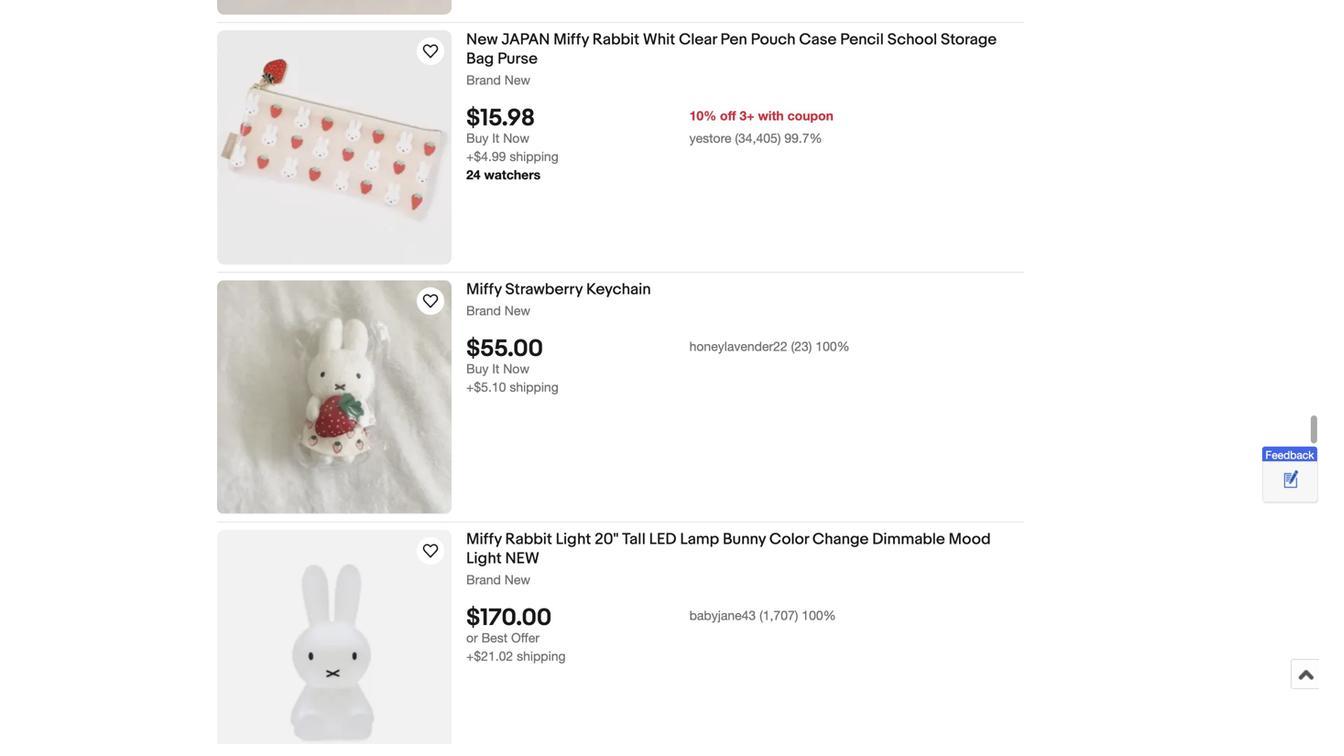 Task type: describe. For each thing, give the bounding box(es) containing it.
now inside honeylavender22 (23) 100% buy it now +$5.10 shipping
[[503, 361, 530, 377]]

10% off 3+ with coupon buy it now
[[466, 108, 834, 146]]

pouch
[[751, 30, 796, 49]]

whit
[[643, 30, 676, 49]]

(34,405)
[[735, 131, 781, 146]]

new japan miffy rabbit whit clear pen pouch case pencil school storage bag purse link
[[466, 30, 1024, 72]]

tall
[[622, 530, 646, 550]]

brand for $15.98
[[466, 72, 501, 87]]

0 horizontal spatial light
[[466, 550, 502, 569]]

best
[[482, 631, 508, 646]]

watch new japan miffy rabbit whit clear pen pouch case pencil school storage bag purse image
[[420, 40, 442, 62]]

miffy strawberry keychain heading
[[466, 280, 651, 299]]

shipping for $55.00
[[510, 380, 559, 395]]

coupon
[[788, 108, 834, 123]]

miffy rabbit light 20" tall led lamp bunny color change dimmable mood light new heading
[[466, 530, 991, 569]]

bunny
[[723, 530, 766, 550]]

miffy rabbit light 20" tall led lamp bunny color change dimmable mood light new image
[[248, 530, 421, 745]]

brand inside miffy strawberry keychain brand new
[[466, 303, 501, 318]]

miffy rabbit light 20" tall led lamp bunny color change dimmable mood light new link
[[466, 530, 1024, 572]]

lamp
[[680, 530, 719, 550]]

100% for $170.00
[[802, 608, 836, 624]]

miffy for $170.00
[[466, 530, 502, 550]]

(23)
[[791, 339, 812, 354]]

off
[[720, 108, 736, 123]]

watch miffy strawberry keychain image
[[420, 290, 442, 312]]

10%
[[690, 108, 717, 123]]

change
[[813, 530, 869, 550]]

rabbit inside 'new japan miffy rabbit whit clear pen pouch case pencil school storage bag purse brand new'
[[593, 30, 640, 49]]

miffy inside 'new japan miffy rabbit whit clear pen pouch case pencil school storage bag purse brand new'
[[554, 30, 589, 49]]

babyjane43
[[690, 608, 756, 624]]

pen
[[721, 30, 748, 49]]

or
[[466, 631, 478, 646]]

24
[[466, 167, 481, 182]]

+$21.02
[[466, 649, 513, 664]]

watch miffy rabbit light 20" tall led lamp bunny color change dimmable mood light new image
[[420, 540, 442, 562]]

kawaii japan dick bruna white miffy fuku face lucky charm key chain bell charm image
[[217, 0, 452, 14]]

$170.00
[[466, 605, 552, 633]]

new japan miffy rabbit whit clear pen pouch case pencil school storage bag purse image
[[217, 30, 452, 265]]

yestore
[[690, 131, 732, 146]]

+$4.99
[[466, 149, 506, 164]]

offer
[[511, 631, 540, 646]]

watchers
[[484, 167, 541, 182]]

mood
[[949, 530, 991, 550]]

it inside honeylavender22 (23) 100% buy it now +$5.10 shipping
[[492, 361, 500, 377]]

20"
[[595, 530, 619, 550]]

rabbit inside miffy rabbit light 20" tall led lamp bunny color change dimmable mood light new brand new
[[505, 530, 552, 550]]

miffy rabbit light 20" tall led lamp bunny color change dimmable mood light new brand new
[[466, 530, 991, 588]]

honeylavender22 (23) 100% buy it now +$5.10 shipping
[[466, 339, 850, 395]]

bag
[[466, 49, 494, 69]]

clear
[[679, 30, 717, 49]]

miffy strawberry keychain image
[[217, 281, 452, 514]]

(1,707)
[[760, 608, 799, 624]]

100% for $55.00
[[816, 339, 850, 354]]

new japan miffy rabbit whit clear pen pouch case pencil school storage bag purse brand new
[[466, 30, 997, 87]]

yestore (34,405) 99.7% +$4.99 shipping 24 watchers
[[466, 131, 823, 182]]



Task type: vqa. For each thing, say whether or not it's contained in the screenshot.
the left THE LIGHT
yes



Task type: locate. For each thing, give the bounding box(es) containing it.
rabbit left 20"
[[505, 530, 552, 550]]

miffy inside miffy rabbit light 20" tall led lamp bunny color change dimmable mood light new brand new
[[466, 530, 502, 550]]

miffy strawberry keychain link
[[466, 280, 1024, 303]]

now up +$4.99
[[503, 131, 530, 146]]

keychain
[[586, 280, 651, 299]]

1 vertical spatial it
[[492, 361, 500, 377]]

case
[[799, 30, 837, 49]]

brand
[[466, 72, 501, 87], [466, 303, 501, 318], [466, 573, 501, 588]]

miffy
[[554, 30, 589, 49], [466, 280, 502, 299], [466, 530, 502, 550]]

honeylavender22
[[690, 339, 788, 354]]

100% right the (23)
[[816, 339, 850, 354]]

school
[[888, 30, 938, 49]]

brand for $170.00
[[466, 573, 501, 588]]

brand up $55.00
[[466, 303, 501, 318]]

it up +$5.10
[[492, 361, 500, 377]]

new inside miffy rabbit light 20" tall led lamp bunny color change dimmable mood light new brand new
[[505, 573, 531, 588]]

miffy strawberry keychain brand new
[[466, 280, 651, 318]]

0 vertical spatial brand
[[466, 72, 501, 87]]

99.7%
[[785, 131, 823, 146]]

japan
[[502, 30, 550, 49]]

1 vertical spatial shipping
[[510, 380, 559, 395]]

1 horizontal spatial light
[[556, 530, 591, 550]]

1 now from the top
[[503, 131, 530, 146]]

buy inside honeylavender22 (23) 100% buy it now +$5.10 shipping
[[466, 361, 489, 377]]

miffy for $55.00
[[466, 280, 502, 299]]

1 vertical spatial now
[[503, 361, 530, 377]]

now
[[503, 131, 530, 146], [503, 361, 530, 377]]

now up +$5.10
[[503, 361, 530, 377]]

100%
[[816, 339, 850, 354], [802, 608, 836, 624]]

1 vertical spatial miffy
[[466, 280, 502, 299]]

new
[[505, 550, 540, 569]]

miffy right "japan"
[[554, 30, 589, 49]]

led
[[649, 530, 677, 550]]

shipping up 'watchers' on the top
[[510, 149, 559, 164]]

0 vertical spatial now
[[503, 131, 530, 146]]

new
[[466, 30, 498, 49], [505, 72, 531, 87], [505, 303, 531, 318], [505, 573, 531, 588]]

1 buy from the top
[[466, 131, 489, 146]]

dimmable
[[873, 530, 946, 550]]

strawberry
[[505, 280, 583, 299]]

brand inside 'new japan miffy rabbit whit clear pen pouch case pencil school storage bag purse brand new'
[[466, 72, 501, 87]]

rabbit
[[593, 30, 640, 49], [505, 530, 552, 550]]

shipping
[[510, 149, 559, 164], [510, 380, 559, 395], [517, 649, 566, 664]]

0 vertical spatial it
[[492, 131, 500, 146]]

shipping down offer in the bottom of the page
[[517, 649, 566, 664]]

miffy inside miffy strawberry keychain brand new
[[466, 280, 502, 299]]

100% inside babyjane43 (1,707) 100% or best offer +$21.02 shipping
[[802, 608, 836, 624]]

color
[[770, 530, 809, 550]]

shipping inside yestore (34,405) 99.7% +$4.99 shipping 24 watchers
[[510, 149, 559, 164]]

light
[[556, 530, 591, 550], [466, 550, 502, 569]]

pencil
[[841, 30, 884, 49]]

1 brand from the top
[[466, 72, 501, 87]]

new down the new
[[505, 573, 531, 588]]

2 vertical spatial miffy
[[466, 530, 502, 550]]

it
[[492, 131, 500, 146], [492, 361, 500, 377]]

0 vertical spatial miffy
[[554, 30, 589, 49]]

2 vertical spatial brand
[[466, 573, 501, 588]]

$15.98
[[466, 104, 535, 133]]

2 vertical spatial shipping
[[517, 649, 566, 664]]

1 horizontal spatial rabbit
[[593, 30, 640, 49]]

3 brand from the top
[[466, 573, 501, 588]]

it up +$4.99
[[492, 131, 500, 146]]

100% right '(1,707)'
[[802, 608, 836, 624]]

new japan miffy rabbit whit clear pen pouch case pencil school storage bag purse heading
[[466, 30, 997, 69]]

2 now from the top
[[503, 361, 530, 377]]

1 vertical spatial buy
[[466, 361, 489, 377]]

buy up +$4.99
[[466, 131, 489, 146]]

now inside 10% off 3+ with coupon buy it now
[[503, 131, 530, 146]]

shipping inside honeylavender22 (23) 100% buy it now +$5.10 shipping
[[510, 380, 559, 395]]

2 brand from the top
[[466, 303, 501, 318]]

1 vertical spatial rabbit
[[505, 530, 552, 550]]

rabbit left whit
[[593, 30, 640, 49]]

miffy left the new
[[466, 530, 502, 550]]

with
[[758, 108, 784, 123]]

new inside miffy strawberry keychain brand new
[[505, 303, 531, 318]]

0 horizontal spatial rabbit
[[505, 530, 552, 550]]

brand inside miffy rabbit light 20" tall led lamp bunny color change dimmable mood light new brand new
[[466, 573, 501, 588]]

new down strawberry
[[505, 303, 531, 318]]

shipping for $170.00
[[517, 649, 566, 664]]

0 vertical spatial buy
[[466, 131, 489, 146]]

1 vertical spatial 100%
[[802, 608, 836, 624]]

3+
[[740, 108, 755, 123]]

1 it from the top
[[492, 131, 500, 146]]

0 vertical spatial shipping
[[510, 149, 559, 164]]

new down purse
[[505, 72, 531, 87]]

miffy right watch miffy strawberry keychain image
[[466, 280, 502, 299]]

it inside 10% off 3+ with coupon buy it now
[[492, 131, 500, 146]]

buy
[[466, 131, 489, 146], [466, 361, 489, 377]]

0 vertical spatial rabbit
[[593, 30, 640, 49]]

babyjane43 (1,707) 100% or best offer +$21.02 shipping
[[466, 608, 836, 664]]

shipping inside babyjane43 (1,707) 100% or best offer +$21.02 shipping
[[517, 649, 566, 664]]

light left the new
[[466, 550, 502, 569]]

$55.00
[[466, 335, 543, 364]]

new left "japan"
[[466, 30, 498, 49]]

purse
[[498, 49, 538, 69]]

buy up +$5.10
[[466, 361, 489, 377]]

storage
[[941, 30, 997, 49]]

brand down bag at left
[[466, 72, 501, 87]]

buy inside 10% off 3+ with coupon buy it now
[[466, 131, 489, 146]]

100% inside honeylavender22 (23) 100% buy it now +$5.10 shipping
[[816, 339, 850, 354]]

0 vertical spatial 100%
[[816, 339, 850, 354]]

2 buy from the top
[[466, 361, 489, 377]]

1 vertical spatial brand
[[466, 303, 501, 318]]

brand up $170.00
[[466, 573, 501, 588]]

feedback
[[1266, 449, 1315, 462]]

+$5.10
[[466, 380, 506, 395]]

2 it from the top
[[492, 361, 500, 377]]

shipping down $55.00
[[510, 380, 559, 395]]

light left 20"
[[556, 530, 591, 550]]



